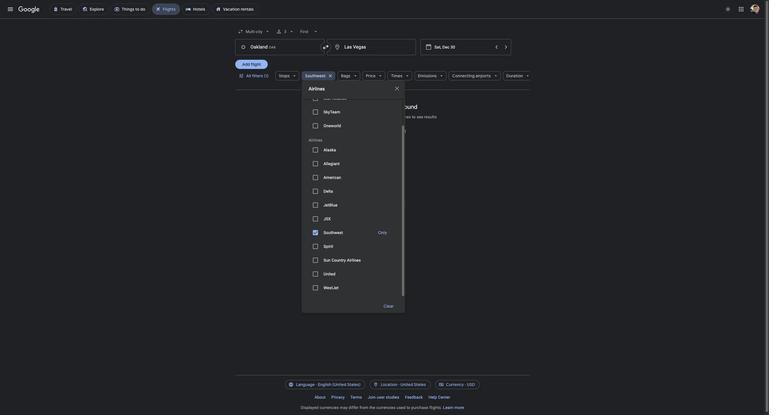 Task type: describe. For each thing, give the bounding box(es) containing it.
times
[[391, 73, 403, 78]]

help
[[429, 395, 437, 400]]

duration button
[[503, 69, 533, 83]]

delta
[[324, 189, 333, 194]]

learn
[[443, 406, 454, 410]]

Departure text field
[[435, 39, 492, 55]]

join user studies link
[[365, 393, 402, 402]]

bags
[[341, 73, 350, 78]]

price
[[366, 73, 376, 78]]

join user studies
[[368, 395, 399, 400]]

united states
[[401, 382, 426, 387]]

duration
[[507, 73, 523, 78]]

flights
[[385, 103, 401, 111]]

all filters (1) button
[[235, 69, 273, 83]]

more
[[455, 406, 464, 410]]

0 vertical spatial airlines
[[309, 86, 325, 92]]

swap origin and destination. image
[[322, 44, 329, 51]]

3
[[284, 29, 287, 34]]

stops button
[[276, 69, 300, 83]]

studies
[[386, 395, 399, 400]]

join
[[368, 395, 376, 400]]

privacy
[[331, 395, 345, 400]]

language
[[296, 382, 315, 387]]

results
[[424, 115, 437, 119]]

westjet
[[324, 286, 339, 290]]

allegiant
[[324, 162, 340, 166]]

united for united
[[324, 272, 336, 276]]

add
[[242, 62, 250, 67]]

all
[[246, 73, 251, 78]]

location
[[381, 382, 397, 387]]

usd
[[467, 382, 475, 387]]

close dialog image
[[394, 85, 401, 92]]

english
[[318, 382, 332, 387]]

jsx
[[324, 217, 331, 221]]

differ
[[349, 406, 359, 410]]

country
[[332, 258, 346, 263]]

airports
[[476, 73, 491, 78]]

dates,
[[362, 115, 373, 119]]

center
[[438, 395, 450, 400]]

displayed currencies may differ from the currencies used to purchase flights. learn more
[[301, 406, 464, 410]]

(united
[[333, 382, 347, 387]]

(1)
[[264, 73, 269, 78]]

add flight
[[242, 62, 261, 67]]

terms
[[351, 395, 362, 400]]

1 vertical spatial southwest
[[356, 103, 384, 111]]

help center link
[[426, 393, 453, 402]]

to for purchase
[[407, 406, 410, 410]]

all filters (1)
[[246, 73, 269, 78]]

emissions button
[[415, 69, 447, 83]]

user
[[377, 395, 385, 400]]

oneworld
[[324, 124, 341, 128]]

try changing your dates, or search all airlines to see results
[[328, 115, 437, 119]]

bags button
[[338, 69, 360, 83]]

sun
[[324, 258, 331, 263]]

main menu image
[[7, 6, 14, 13]]

2 vertical spatial airlines
[[347, 258, 361, 263]]

to for see
[[412, 115, 416, 119]]

your
[[353, 115, 361, 119]]

times button
[[388, 69, 412, 83]]

about
[[315, 395, 326, 400]]

united for united states
[[401, 382, 413, 387]]

alaska
[[324, 148, 336, 152]]



Task type: vqa. For each thing, say whether or not it's contained in the screenshot.
second a from the top
no



Task type: locate. For each thing, give the bounding box(es) containing it.
add flight button
[[235, 60, 268, 69]]

connecting airports button
[[449, 69, 501, 83]]

southwest up dates,
[[356, 103, 384, 111]]

sun country airlines
[[324, 258, 361, 263]]

alliance
[[332, 96, 347, 101]]

southwest up the star on the top
[[305, 73, 326, 78]]

jetblue
[[324, 203, 338, 207]]

spirit
[[324, 244, 333, 249]]

1 currencies from the left
[[320, 406, 339, 410]]

currencies down privacy link
[[320, 406, 339, 410]]

emissions
[[418, 73, 437, 78]]

found
[[402, 103, 418, 111]]

1 horizontal spatial united
[[401, 382, 413, 387]]

changing
[[335, 115, 352, 119]]

0 horizontal spatial to
[[407, 406, 410, 410]]

to right used
[[407, 406, 410, 410]]

no
[[347, 103, 355, 111]]

currency
[[446, 382, 464, 387]]

none search field containing airlines
[[235, 25, 533, 313]]

connecting airports
[[452, 73, 491, 78]]

None field
[[235, 26, 273, 37], [298, 26, 321, 37], [235, 26, 273, 37], [298, 26, 321, 37]]

3 button
[[274, 25, 297, 39]]

or
[[374, 115, 378, 119]]

1 horizontal spatial to
[[412, 115, 416, 119]]

feedback
[[405, 395, 423, 400]]

0 vertical spatial to
[[412, 115, 416, 119]]

to
[[412, 115, 416, 119], [407, 406, 410, 410]]

filters
[[252, 73, 263, 78]]

2 currencies from the left
[[376, 406, 396, 410]]

0 vertical spatial united
[[324, 272, 336, 276]]

the
[[370, 406, 375, 410]]

connecting
[[452, 73, 475, 78]]

1 horizontal spatial currencies
[[376, 406, 396, 410]]

to left see
[[412, 115, 416, 119]]

2 vertical spatial southwest
[[324, 230, 343, 235]]

only button
[[371, 226, 394, 240]]

0 vertical spatial southwest
[[305, 73, 326, 78]]

1 vertical spatial united
[[401, 382, 413, 387]]

search
[[379, 115, 391, 119]]

price button
[[363, 69, 386, 83]]

star
[[324, 96, 331, 101]]

purchase
[[411, 406, 428, 410]]

try
[[328, 115, 334, 119]]

states)
[[347, 382, 361, 387]]

clear button
[[377, 299, 401, 313]]

change appearance image
[[721, 2, 735, 16]]

learn more link
[[443, 406, 464, 410]]

terms link
[[348, 393, 365, 402]]

privacy link
[[329, 393, 348, 402]]

star alliance
[[324, 96, 347, 101]]

airlines
[[309, 86, 325, 92], [309, 138, 323, 143], [347, 258, 361, 263]]

united
[[324, 272, 336, 276], [401, 382, 413, 387]]

currencies
[[320, 406, 339, 410], [376, 406, 396, 410]]

flight
[[251, 62, 261, 67]]

clear
[[384, 304, 394, 309]]

stops
[[279, 73, 290, 78]]

about link
[[312, 393, 329, 402]]

no southwest flights found
[[347, 103, 418, 111]]

1 vertical spatial to
[[407, 406, 410, 410]]

skyteam
[[324, 110, 340, 114]]

feedback link
[[402, 393, 426, 402]]

southwest button
[[302, 69, 335, 83]]

from
[[360, 406, 369, 410]]

southwest inside popup button
[[305, 73, 326, 78]]

0 horizontal spatial united
[[324, 272, 336, 276]]

used
[[397, 406, 406, 410]]

loading results progress bar
[[0, 18, 765, 20]]

1 vertical spatial airlines
[[309, 138, 323, 143]]

airlines
[[398, 115, 411, 119]]

may
[[340, 406, 348, 410]]

united up westjet
[[324, 272, 336, 276]]

None search field
[[235, 25, 533, 313]]

southwest up spirit
[[324, 230, 343, 235]]

help center
[[429, 395, 450, 400]]

0 horizontal spatial currencies
[[320, 406, 339, 410]]

all
[[392, 115, 397, 119]]

None text field
[[235, 39, 325, 55], [327, 39, 416, 55], [235, 39, 325, 55], [327, 39, 416, 55]]

english (united states)
[[318, 382, 361, 387]]

states
[[414, 382, 426, 387]]

american
[[324, 175, 341, 180]]

united left states
[[401, 382, 413, 387]]

southwest
[[305, 73, 326, 78], [356, 103, 384, 111], [324, 230, 343, 235]]

flights.
[[429, 406, 442, 410]]

see
[[417, 115, 423, 119]]

currencies down join user studies link
[[376, 406, 396, 410]]

only
[[378, 230, 387, 235]]

displayed
[[301, 406, 319, 410]]



